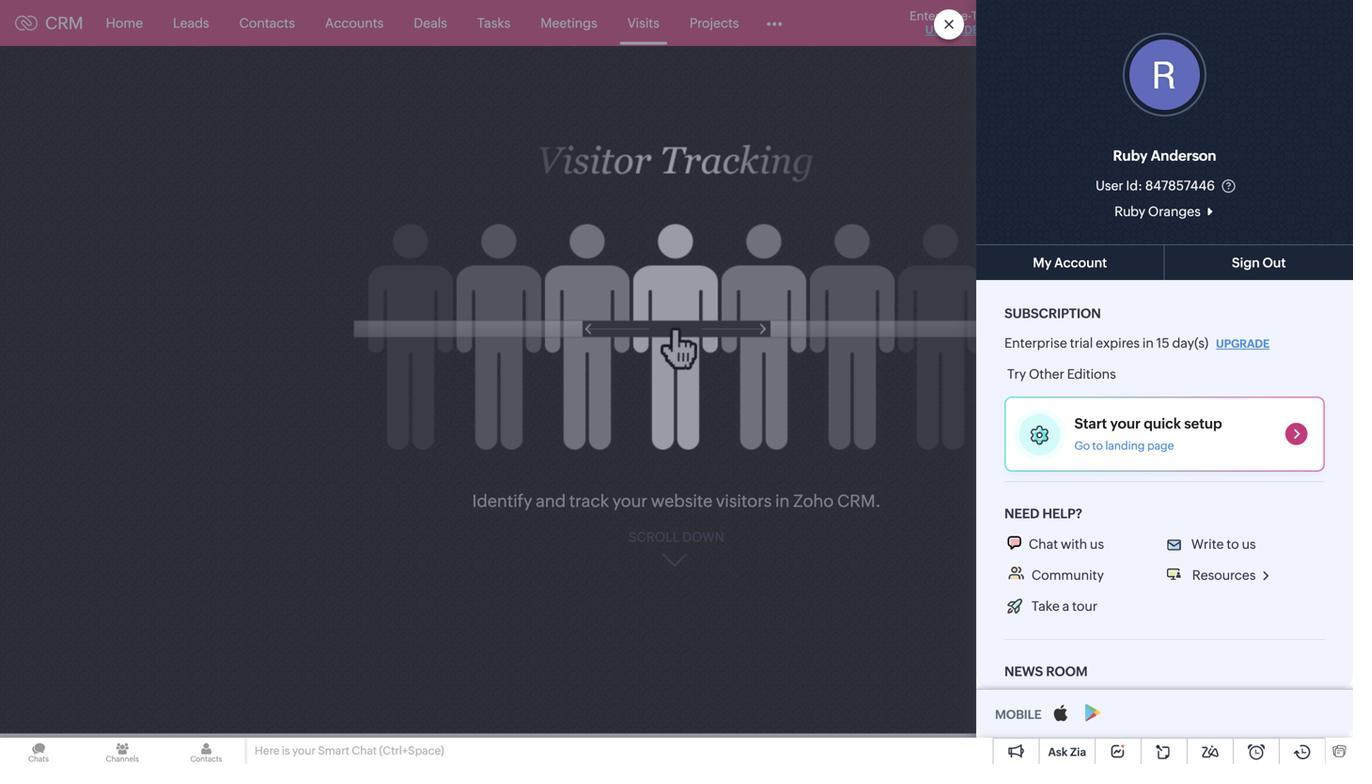 Task type: describe. For each thing, give the bounding box(es) containing it.
1 vertical spatial your
[[613, 491, 648, 511]]

15
[[1157, 335, 1170, 350]]

enterprise
[[1005, 335, 1068, 350]]

home
[[106, 16, 143, 31]]

trial
[[1070, 335, 1093, 350]]

projects link
[[675, 0, 754, 46]]

home link
[[91, 0, 158, 46]]

profile pic image
[[1123, 33, 1207, 117]]

try other editions
[[1008, 366, 1116, 381]]

community link
[[1005, 567, 1107, 584]]

take
[[1032, 599, 1060, 614]]

upgrade link
[[1213, 334, 1273, 353]]

id:
[[1126, 178, 1143, 193]]

contacts link
[[224, 0, 310, 46]]

track
[[569, 491, 609, 511]]

with
[[1061, 537, 1088, 552]]

your inside start your quick setup go to landing page
[[1110, 416, 1141, 432]]

deals
[[414, 16, 447, 31]]

0 horizontal spatial chat
[[352, 744, 377, 757]]

847857446
[[1145, 178, 1215, 193]]

1 horizontal spatial to
[[1227, 537, 1239, 552]]

visitors
[[716, 491, 772, 511]]

oranges
[[1148, 204, 1201, 219]]

sign out button
[[1165, 244, 1353, 280]]

0 horizontal spatial in
[[775, 491, 790, 511]]

ruby for ruby oranges
[[1115, 204, 1146, 219]]

to inside start your quick setup go to landing page
[[1093, 439, 1103, 452]]

user id: 847857446
[[1096, 178, 1215, 193]]

here is your smart chat (ctrl+space)
[[255, 744, 444, 757]]

anderson
[[1151, 148, 1217, 164]]

take a tour link
[[1005, 598, 1101, 616]]

try
[[1008, 366, 1026, 381]]

subscription
[[1005, 306, 1101, 321]]

go to landing page link
[[1075, 439, 1174, 453]]

us for chat with us
[[1090, 537, 1104, 552]]

tasks
[[477, 16, 511, 31]]

chats image
[[0, 738, 77, 764]]

us for write to us
[[1242, 537, 1256, 552]]

zoho
[[793, 491, 834, 511]]

0 horizontal spatial your
[[292, 744, 316, 757]]

ruby anderson
[[1113, 148, 1217, 164]]

sign out
[[1232, 255, 1286, 270]]

enterprise-trial upgrade
[[910, 9, 995, 36]]

enterprise trial expires in 15 day(s) upgrade
[[1005, 335, 1270, 350]]

down
[[683, 529, 725, 544]]

need help?
[[1005, 506, 1083, 521]]

news
[[1005, 664, 1043, 679]]

user
[[1096, 178, 1124, 193]]

chat with us image
[[1008, 536, 1022, 551]]

upgrade
[[926, 23, 979, 36]]

deals link
[[399, 0, 462, 46]]

my account button
[[977, 244, 1165, 280]]

tasks link
[[462, 0, 526, 46]]

accounts link
[[310, 0, 399, 46]]

ruby for ruby anderson
[[1113, 148, 1148, 164]]

sign
[[1232, 255, 1260, 270]]

resources
[[1192, 568, 1256, 583]]

visits link
[[613, 0, 675, 46]]

website
[[651, 491, 713, 511]]

crm link
[[15, 13, 83, 33]]

out
[[1263, 255, 1286, 270]]

ask
[[1048, 746, 1068, 758]]

my
[[1033, 255, 1052, 270]]

accounts
[[325, 16, 384, 31]]

create menu element
[[1023, 0, 1069, 46]]

help?
[[1043, 506, 1083, 521]]

smart
[[318, 744, 350, 757]]

quick
[[1144, 416, 1181, 432]]

signals image
[[1118, 15, 1132, 31]]



Task type: vqa. For each thing, say whether or not it's contained in the screenshot.
the Search text box
no



Task type: locate. For each thing, give the bounding box(es) containing it.
1 horizontal spatial in
[[1143, 335, 1154, 350]]

0 vertical spatial to
[[1093, 439, 1103, 452]]

0 vertical spatial in
[[1143, 335, 1154, 350]]

ruby anderson link
[[1113, 145, 1217, 167]]

take a tour
[[1032, 599, 1098, 614]]

scroll down
[[629, 529, 725, 544]]

a
[[1063, 599, 1070, 614]]

need
[[1005, 506, 1040, 521]]

in left 15 at the right top of page
[[1143, 335, 1154, 350]]

search image
[[1080, 15, 1096, 31]]

your up landing on the right of page
[[1110, 416, 1141, 432]]

1 horizontal spatial chat
[[1029, 537, 1058, 552]]

logo image
[[15, 16, 38, 31]]

search element
[[1069, 0, 1107, 46]]

2 vertical spatial your
[[292, 744, 316, 757]]

is
[[282, 744, 290, 757]]

community
[[1032, 568, 1104, 583]]

meetings
[[541, 16, 597, 31]]

signals element
[[1107, 0, 1143, 46]]

landing
[[1106, 439, 1145, 452]]

chat right chat with us element
[[1029, 537, 1058, 552]]

my account
[[1033, 255, 1107, 270]]

to
[[1093, 439, 1103, 452], [1227, 537, 1239, 552]]

us right with
[[1090, 537, 1104, 552]]

your right track
[[613, 491, 648, 511]]

identify
[[472, 491, 533, 511]]

ruby down id:
[[1115, 204, 1146, 219]]

contacts
[[239, 16, 295, 31]]

ruby inside field
[[1115, 204, 1146, 219]]

crm.
[[837, 491, 881, 511]]

projects
[[690, 16, 739, 31]]

1 us from the left
[[1090, 537, 1104, 552]]

go
[[1075, 439, 1090, 452]]

0 vertical spatial ruby
[[1113, 148, 1148, 164]]

channels image
[[84, 738, 161, 764]]

ruby oranges
[[1115, 204, 1201, 219]]

start
[[1075, 416, 1107, 432]]

2 us from the left
[[1242, 537, 1256, 552]]

to right the write
[[1227, 537, 1239, 552]]

chat right the smart
[[352, 744, 377, 757]]

account
[[1055, 255, 1107, 270]]

in left zoho
[[775, 491, 790, 511]]

leads link
[[158, 0, 224, 46]]

setup
[[1184, 416, 1222, 432]]

news room
[[1005, 664, 1088, 679]]

1 horizontal spatial us
[[1242, 537, 1256, 552]]

to right go
[[1093, 439, 1103, 452]]

your
[[1110, 416, 1141, 432], [613, 491, 648, 511], [292, 744, 316, 757]]

mobile
[[995, 708, 1042, 722]]

us
[[1090, 537, 1104, 552], [1242, 537, 1256, 552]]

start your quick setup go to landing page
[[1075, 416, 1222, 452]]

tour
[[1072, 599, 1098, 614]]

enterprise-
[[910, 9, 971, 23]]

0 vertical spatial your
[[1110, 416, 1141, 432]]

editions
[[1067, 366, 1116, 381]]

write
[[1192, 537, 1224, 552]]

us up resources
[[1242, 537, 1256, 552]]

1 horizontal spatial your
[[613, 491, 648, 511]]

trial
[[971, 9, 995, 23]]

zia
[[1070, 746, 1086, 758]]

meetings link
[[526, 0, 613, 46]]

in
[[1143, 335, 1154, 350], [775, 491, 790, 511]]

visits
[[628, 16, 660, 31]]

your right is
[[292, 744, 316, 757]]

chat with us element
[[1008, 536, 1026, 551]]

create menu image
[[1034, 12, 1057, 34]]

1 vertical spatial to
[[1227, 537, 1239, 552]]

expires
[[1096, 335, 1140, 350]]

leads
[[173, 16, 209, 31]]

crm
[[45, 13, 83, 33]]

chat
[[1029, 537, 1058, 552], [352, 744, 377, 757]]

ruby up id:
[[1113, 148, 1148, 164]]

1 vertical spatial ruby
[[1115, 204, 1146, 219]]

here
[[255, 744, 280, 757]]

1 vertical spatial chat
[[352, 744, 377, 757]]

2 horizontal spatial your
[[1110, 416, 1141, 432]]

ruby
[[1113, 148, 1148, 164], [1115, 204, 1146, 219]]

scroll
[[629, 529, 680, 544]]

0 vertical spatial chat
[[1029, 537, 1058, 552]]

ask zia
[[1048, 746, 1086, 758]]

Ruby Oranges field
[[1054, 202, 1276, 221]]

other
[[1029, 366, 1065, 381]]

room
[[1046, 664, 1088, 679]]

day(s)
[[1172, 335, 1209, 350]]

page
[[1148, 439, 1174, 452]]

contacts image
[[168, 738, 245, 764]]

1 vertical spatial in
[[775, 491, 790, 511]]

0 horizontal spatial to
[[1093, 439, 1103, 452]]

0 horizontal spatial us
[[1090, 537, 1104, 552]]

chat with us
[[1029, 537, 1104, 552]]

(ctrl+space)
[[379, 744, 444, 757]]

upgrade
[[1216, 337, 1270, 350]]

write to us
[[1192, 537, 1256, 552]]

and
[[536, 491, 566, 511]]

identify and track your website visitors in zoho crm.
[[472, 491, 881, 511]]



